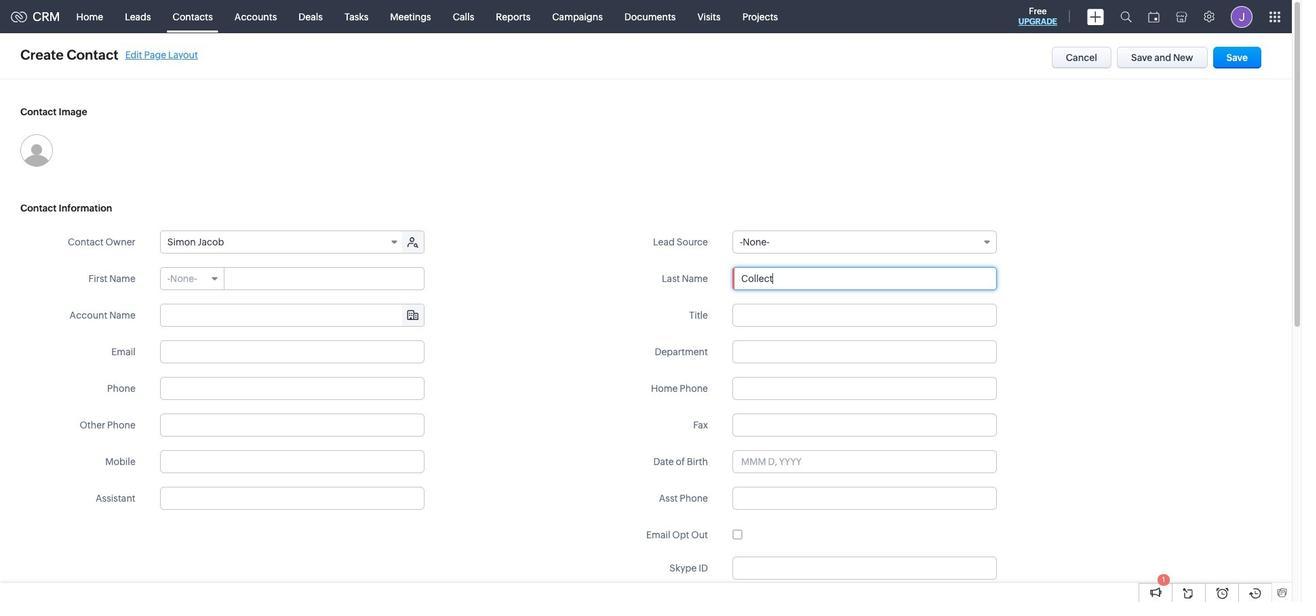 Task type: vqa. For each thing, say whether or not it's contained in the screenshot.
field
yes



Task type: locate. For each thing, give the bounding box(es) containing it.
image image
[[20, 134, 53, 167]]

search element
[[1113, 0, 1140, 33]]

calendar image
[[1148, 11, 1160, 22]]

profile element
[[1223, 0, 1261, 33]]

None field
[[733, 231, 997, 254], [161, 231, 403, 253], [161, 268, 224, 290], [161, 305, 424, 326], [733, 231, 997, 254], [161, 231, 403, 253], [161, 268, 224, 290], [161, 305, 424, 326]]

None text field
[[733, 267, 997, 290], [160, 341, 425, 364], [733, 414, 997, 437], [160, 450, 425, 474], [160, 487, 425, 510], [733, 487, 997, 510], [733, 267, 997, 290], [160, 341, 425, 364], [733, 414, 997, 437], [160, 450, 425, 474], [160, 487, 425, 510], [733, 487, 997, 510]]

profile image
[[1231, 6, 1253, 27]]

None text field
[[225, 268, 424, 290], [733, 304, 997, 327], [733, 341, 997, 364], [160, 377, 425, 400], [733, 377, 997, 400], [160, 414, 425, 437], [733, 557, 997, 580], [225, 268, 424, 290], [733, 304, 997, 327], [733, 341, 997, 364], [160, 377, 425, 400], [733, 377, 997, 400], [160, 414, 425, 437], [733, 557, 997, 580]]



Task type: describe. For each thing, give the bounding box(es) containing it.
logo image
[[11, 11, 27, 22]]

create menu image
[[1087, 8, 1104, 25]]

MMM D, YYYY text field
[[733, 450, 997, 474]]

create menu element
[[1079, 0, 1113, 33]]

search image
[[1121, 11, 1132, 22]]



